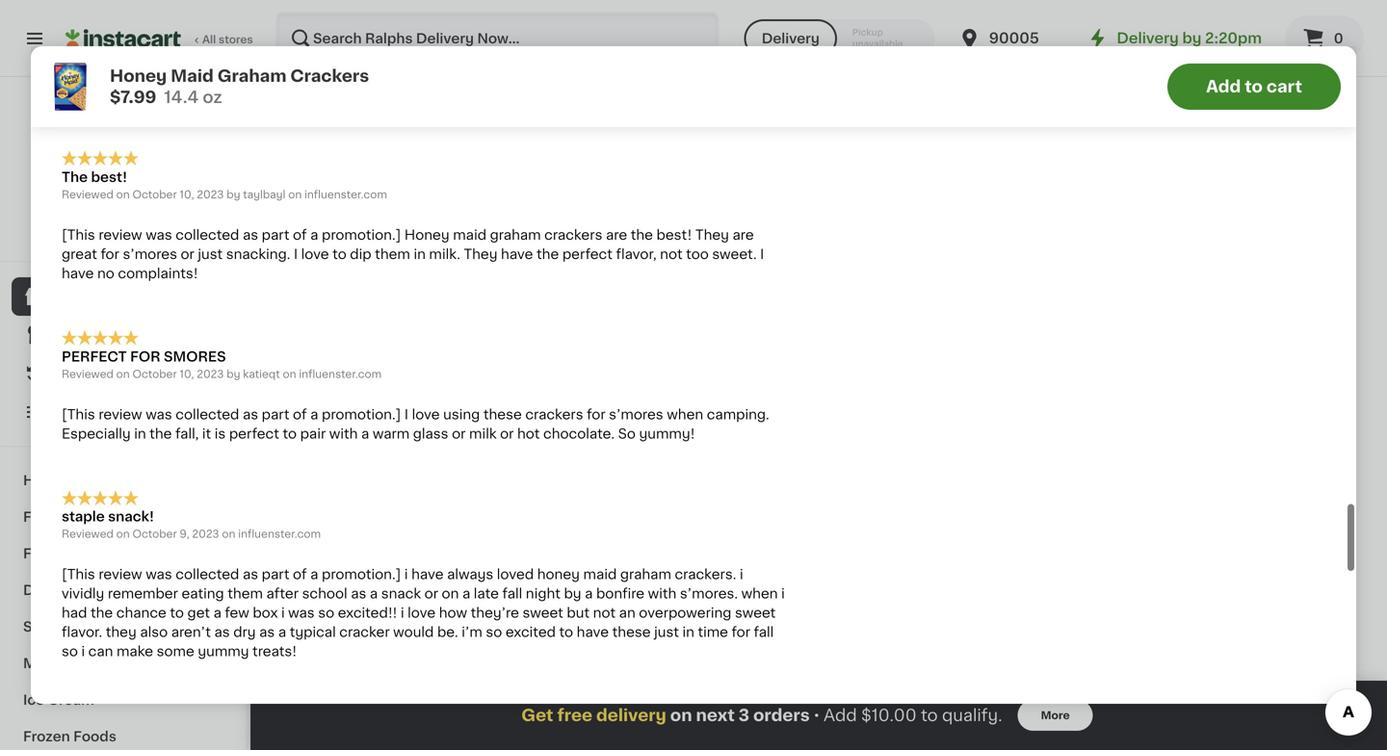 Task type: vqa. For each thing, say whether or not it's contained in the screenshot.
750
no



Task type: locate. For each thing, give the bounding box(es) containing it.
graham up too. on the top left of page
[[217, 68, 287, 84]]

dip
[[350, 247, 372, 261]]

reviewed down perfect
[[62, 369, 114, 379]]

crackers up yummy!
[[647, 402, 708, 416]]

for right crust
[[100, 87, 119, 101]]

honey for honey maid graham crackers
[[647, 383, 692, 397]]

0 vertical spatial add
[[1206, 79, 1241, 95]]

4 [this from the top
[[62, 568, 95, 582]]

perfect right is
[[229, 427, 279, 441]]

2 review from the top
[[99, 228, 142, 242]]

review inside [this review was collected as part of a promotion.] honey maid graham crackers are the best! they are great for s'mores or just snacking. i love to dip them in milk. they have the perfect flavor, not too sweet. i have no complaints!
[[99, 228, 142, 242]]

0 horizontal spatial maid
[[453, 228, 487, 242]]

review for of
[[99, 49, 142, 62]]

i
[[405, 568, 408, 582], [740, 568, 743, 582], [781, 587, 785, 601], [281, 607, 285, 620], [401, 607, 404, 620], [81, 645, 85, 659]]

october inside staple snack! reviewed on october 9, 2023 on influenster.com
[[132, 529, 177, 540]]

crackers for they
[[563, 49, 621, 62]]

them inside [this review was collected as part of a promotion.] i have always loved honey maid graham crackers. i vividly remember eating them after school as a snack or on a late fall night by a bonfire with s'mores. when i had the chance to get a few box i was so excited!! i love how they're sweet but not an overpowering sweet flavor. they also aren't as dry as a typical cracker would be. i'm so excited to have these just in time for fall so i can make some yummy treats!
[[228, 587, 263, 601]]

1 vertical spatial &
[[77, 620, 88, 634]]

of down the best! reviewed on october 10, 2023 by taylbayl on influenster.com
[[293, 228, 307, 242]]

s'mores. down crackers.
[[680, 587, 738, 601]]

item carousel region
[[289, 95, 1349, 541], [289, 556, 1349, 751]]

great
[[62, 247, 97, 261]]

0 vertical spatial october
[[132, 189, 177, 200]]

by left taylbayl
[[227, 189, 240, 200]]

2 vertical spatial crackers
[[525, 408, 583, 421]]

1 horizontal spatial they
[[598, 68, 632, 81]]

0 horizontal spatial graham
[[217, 68, 287, 84]]

not left too
[[660, 247, 683, 261]]

too.
[[219, 87, 245, 101]]

0 vertical spatial crackers
[[290, 68, 369, 84]]

10, inside "perfect for smores reviewed on october 10, 2023 by katieqt on influenster.com"
[[180, 369, 194, 379]]

1 vertical spatial just
[[654, 626, 679, 639]]

snack up excited!!
[[381, 587, 421, 601]]

2 horizontal spatial honey
[[647, 383, 692, 397]]

1 vertical spatial fall
[[754, 626, 774, 639]]

school
[[302, 587, 347, 601]]

2023 inside "perfect for smores reviewed on october 10, 2023 by katieqt on influenster.com"
[[197, 369, 224, 379]]

1 item carousel region from the top
[[289, 95, 1349, 541]]

to inside button
[[1245, 79, 1263, 95]]

3
[[739, 708, 750, 724]]

get
[[522, 708, 554, 724]]

3 review from the top
[[99, 408, 142, 421]]

1 vertical spatial maid
[[583, 568, 617, 582]]

was down buy it again "link"
[[146, 408, 172, 421]]

[this up crust
[[62, 49, 95, 62]]

1 vertical spatial 10,
[[180, 369, 194, 379]]

snack
[[338, 68, 377, 81], [381, 587, 421, 601]]

1 vertical spatial item carousel region
[[289, 556, 1349, 751]]

love up glass
[[412, 408, 440, 421]]

1 horizontal spatial just
[[654, 626, 679, 639]]

1 fresh from the top
[[23, 511, 62, 524]]

1 sweet from the left
[[523, 607, 563, 620]]

use
[[477, 68, 501, 81]]

part up snacking.
[[262, 228, 290, 242]]

2 part from the top
[[262, 228, 290, 242]]

october down for
[[132, 369, 177, 379]]

night
[[526, 587, 561, 601]]

as up snacking.
[[243, 228, 258, 242]]

2 collected from the top
[[176, 228, 239, 242]]

or
[[442, 68, 456, 81], [181, 247, 194, 261], [452, 427, 466, 441], [500, 427, 514, 441], [425, 587, 438, 601]]

review up especially
[[99, 408, 142, 421]]

6
[[468, 401, 475, 411]]

[this for [this review was collected as part of a promotion.] honey maid graham crackers are the best! they are great for s'mores or just snacking. i love to dip them in milk. they have the perfect flavor, not too sweet. i have no complaints!
[[62, 228, 95, 242]]

collected inside [this review was collected as part of a promotion.] honey maid graham crackers are the best! they are great for s'mores or just snacking. i love to dip them in milk. they have the perfect flavor, not too sweet. i have no complaints!
[[176, 228, 239, 242]]

candy
[[91, 620, 137, 634]]

& down had at the bottom left
[[77, 620, 88, 634]]

have
[[501, 247, 533, 261], [62, 267, 94, 280], [411, 568, 444, 582], [577, 626, 609, 639]]

product group
[[1006, 0, 1170, 72], [289, 165, 453, 438], [289, 626, 453, 751], [468, 626, 632, 751], [647, 626, 811, 751]]

0 vertical spatial s'mores
[[123, 247, 177, 261]]

part inside [this review was collected as part of a promotion.] i love using these crackers for s'mores when camping. especially in the fall, it is perfect to pair with a warm glass or milk or hot chocolate. so yummy!
[[262, 408, 290, 421]]

on left alone
[[381, 68, 398, 81]]

crackers inside [this review was collected as part of a promotion.] these nabisco graham crackers  are crispy with a tad bit of honey sweetness. these re perfect to snack on alone or to use with s'mores. they would make a good crust for a cheesecake too.
[[563, 49, 621, 62]]

2 horizontal spatial they
[[696, 228, 729, 242]]

0 horizontal spatial maid
[[171, 68, 214, 84]]

milk
[[469, 427, 497, 441]]

for inside [this review was collected as part of a promotion.] i love using these crackers for s'mores when camping. especially in the fall, it is perfect to pair with a warm glass or milk or hot chocolate. so yummy!
[[587, 408, 606, 421]]

maid up milk.
[[453, 228, 487, 242]]

snack inside [this review was collected as part of a promotion.] i have always loved honey maid graham crackers. i vividly remember eating them after school as a snack or on a late fall night by a bonfire with s'mores. when i had the chance to get a few box i was so excited!! i love how they're sweet but not an overpowering sweet flavor. they also aren't as dry as a typical cracker would be. i'm so excited to have these just in time for fall so i can make some yummy treats!
[[381, 587, 421, 601]]

& for meat
[[62, 657, 73, 671]]

was inside [this review was collected as part of a promotion.] honey maid graham crackers are the best! they are great for s'mores or just snacking. i love to dip them in milk. they have the perfect flavor, not too sweet. i have no complaints!
[[146, 228, 172, 242]]

review inside [this review was collected as part of a promotion.] i have always loved honey maid graham crackers. i vividly remember eating them after school as a snack or on a late fall night by a bonfire with s'mores. when i had the chance to get a few box i was so excited!! i love how they're sweet but not an overpowering sweet flavor. they also aren't as dry as a typical cracker would be. i'm so excited to have these just in time for fall so i can make some yummy treats!
[[99, 568, 142, 582]]

was inside [this review was collected as part of a promotion.] i love using these crackers for s'mores when camping. especially in the fall, it is perfect to pair with a warm glass or milk or hot chocolate. so yummy!
[[146, 408, 172, 421]]

i up warm
[[405, 408, 409, 421]]

[this up dairy & eggs
[[62, 568, 95, 582]]

of inside [this review was collected as part of a promotion.] i love using these crackers for s'mores when camping. especially in the fall, it is perfect to pair with a warm glass or milk or hot chocolate. so yummy!
[[293, 408, 307, 421]]

frozen
[[23, 730, 70, 744]]

reviewed down fresh vegetables at the left bottom of page
[[62, 529, 114, 540]]

maid inside honey maid graham crackers
[[696, 383, 729, 397]]

0 horizontal spatial 14.4
[[164, 89, 199, 105]]

0 vertical spatial make
[[679, 68, 716, 81]]

eggs
[[78, 584, 113, 597]]

love left how
[[408, 607, 436, 620]]

s'mores
[[123, 247, 177, 261], [609, 408, 663, 421]]

dry
[[233, 626, 256, 639]]

[this up great
[[62, 228, 95, 242]]

honey maid graham crackers
[[647, 383, 786, 416]]

them inside [this review was collected as part of a promotion.] honey maid graham crackers are the best! they are great for s'mores or just snacking. i love to dip them in milk. they have the perfect flavor, not too sweet. i have no complaints!
[[375, 247, 410, 261]]

promotion.] inside [this review was collected as part of a promotion.] i have always loved honey maid graham crackers. i vividly remember eating them after school as a snack or on a late fall night by a bonfire with s'mores. when i had the chance to get a few box i was so excited!! i love how they're sweet but not an overpowering sweet flavor. they also aren't as dry as a typical cracker would be. i'm so excited to have these just in time for fall so i can make some yummy treats!
[[322, 568, 401, 582]]

graham for honey maid graham crackers $7.99 14.4 oz
[[217, 68, 287, 84]]

review inside [this review was collected as part of a promotion.] these nabisco graham crackers  are crispy with a tad bit of honey sweetness. these re perfect to snack on alone or to use with s'mores. they would make a good crust for a cheesecake too.
[[99, 49, 142, 62]]

guarantee
[[148, 234, 204, 244]]

free
[[404, 364, 434, 377]]

2 vertical spatial perfect
[[229, 427, 279, 441]]

x
[[478, 401, 484, 411]]

make
[[679, 68, 716, 81], [117, 645, 153, 659]]

[this for [this review was collected as part of a promotion.] these nabisco graham crackers  are crispy with a tad bit of honey sweetness. these re perfect to snack on alone or to use with s'mores. they would make a good crust for a cheesecake too.
[[62, 49, 95, 62]]

1 vertical spatial them
[[228, 587, 263, 601]]

0 horizontal spatial these
[[484, 408, 522, 421]]

0 horizontal spatial crackers
[[290, 68, 369, 84]]

promotion.] for or
[[322, 568, 401, 582]]

can
[[88, 645, 113, 659]]

perfect inside [this review was collected as part of a promotion.] these nabisco graham crackers  are crispy with a tad bit of honey sweetness. these re perfect to snack on alone or to use with s'mores. they would make a good crust for a cheesecake too.
[[267, 68, 317, 81]]

october inside "perfect for smores reviewed on october 10, 2023 by katieqt on influenster.com"
[[132, 369, 177, 379]]

0 vertical spatial graham
[[217, 68, 287, 84]]

1 vertical spatial these
[[612, 626, 651, 639]]

0 horizontal spatial s'mores.
[[537, 68, 595, 81]]

1 horizontal spatial s'mores
[[609, 408, 663, 421]]

are up sweet.
[[733, 228, 754, 242]]

by up but
[[564, 587, 582, 601]]

cream
[[48, 694, 94, 707]]

4 promotion.] from the top
[[322, 568, 401, 582]]

in left stock
[[341, 421, 351, 432]]

0 horizontal spatial delivery
[[102, 192, 160, 205]]

[this review was collected as part of a promotion.] these nabisco graham crackers  are crispy with a tad bit of honey sweetness. these re perfect to snack on alone or to use with s'mores. they would make a good crust for a cheesecake too.
[[62, 49, 782, 101]]

s'mores. right use
[[537, 68, 595, 81]]

1 horizontal spatial maid
[[696, 383, 729, 397]]

1 vertical spatial maid
[[696, 383, 729, 397]]

reviewed down the
[[62, 189, 114, 200]]

1 horizontal spatial snack
[[381, 587, 421, 601]]

fall down loved
[[502, 587, 522, 601]]

0 vertical spatial honey
[[110, 68, 167, 84]]

to right $10.00
[[921, 708, 938, 724]]

1 vertical spatial •
[[814, 708, 820, 723]]

1 october from the top
[[132, 189, 177, 200]]

it inside [this review was collected as part of a promotion.] i love using these crackers for s'mores when camping. especially in the fall, it is perfect to pair with a warm glass or milk or hot chocolate. so yummy!
[[202, 427, 211, 441]]

1 horizontal spatial when
[[741, 587, 778, 601]]

to inside [this review was collected as part of a promotion.] honey maid graham crackers are the best! they are great for s'mores or just snacking. i love to dip them in milk. they have the perfect flavor, not too sweet. i have no complaints!
[[333, 247, 347, 261]]

4 review from the top
[[99, 568, 142, 582]]

just inside [this review was collected as part of a promotion.] honey maid graham crackers are the best! they are great for s'mores or just snacking. i love to dip them in milk. they have the perfect flavor, not too sweet. i have no complaints!
[[198, 247, 223, 261]]

14.4
[[164, 89, 199, 105], [647, 439, 670, 450]]

graham for with
[[509, 49, 560, 62]]

reviewed inside the best! reviewed on october 10, 2023 by taylbayl on influenster.com
[[62, 189, 114, 200]]

as inside [this review was collected as part of a promotion.] honey maid graham crackers are the best! they are great for s'mores or just snacking. i love to dip them in milk. they have the perfect flavor, not too sweet. i have no complaints!
[[243, 228, 258, 242]]

fresh vegetables link
[[12, 499, 234, 536]]

0 vertical spatial crackers
[[563, 49, 621, 62]]

fruit
[[65, 547, 97, 561]]

2023 down smores
[[197, 369, 224, 379]]

of inside [this review was collected as part of a promotion.] honey maid graham crackers are the best! they are great for s'mores or just snacking. i love to dip them in milk. they have the perfect flavor, not too sweet. i have no complaints!
[[293, 228, 307, 242]]

october down 'snack!' at the bottom left of page
[[132, 529, 177, 540]]

with up overpowering on the bottom
[[648, 587, 677, 601]]

0 vertical spatial when
[[667, 408, 703, 421]]

1 collected from the top
[[176, 49, 239, 62]]

for down satisfaction on the top of page
[[101, 247, 119, 261]]

not left an
[[593, 607, 616, 620]]

reviewed inside staple snack! reviewed on october 9, 2023 on influenster.com
[[62, 529, 114, 540]]

2 vertical spatial graham
[[620, 568, 671, 582]]

[this for [this review was collected as part of a promotion.] i have always loved honey maid graham crackers. i vividly remember eating them after school as a snack or on a late fall night by a bonfire with s'mores. when i had the chance to get a few box i was so excited!! i love how they're sweet but not an overpowering sweet flavor. they also aren't as dry as a typical cracker would be. i'm so excited to have these just in time for fall so i can make some yummy treats!
[[62, 568, 95, 582]]

product group containing see eligible items
[[1006, 0, 1170, 72]]

2 [this from the top
[[62, 228, 95, 242]]

as inside [this review was collected as part of a promotion.] these nabisco graham crackers  are crispy with a tad bit of honey sweetness. these re perfect to snack on alone or to use with s'mores. they would make a good crust for a cheesecake too.
[[243, 49, 258, 62]]

1 10, from the top
[[180, 189, 194, 200]]

(27)
[[719, 424, 739, 434]]

3 part from the top
[[262, 408, 290, 421]]

3 reviewed from the top
[[62, 529, 114, 540]]

review for in
[[99, 408, 142, 421]]

promotion.] for dip
[[322, 228, 401, 242]]

$10.00
[[861, 708, 917, 724]]

1 horizontal spatial add
[[1206, 79, 1241, 95]]

2 reviewed from the top
[[62, 369, 114, 379]]

honey up yummy!
[[647, 383, 692, 397]]

perfect for these
[[267, 68, 317, 81]]

oz inside kroger® 99% fat free chicken broth 32 oz
[[305, 402, 318, 413]]

collected up eating
[[176, 568, 239, 582]]

was for s'mores
[[146, 228, 172, 242]]

not inside [this review was collected as part of a promotion.] i have always loved honey maid graham crackers. i vividly remember eating them after school as a snack or on a late fall night by a bonfire with s'mores. when i had the chance to get a few box i was so excited!! i love how they're sweet but not an overpowering sweet flavor. they also aren't as dry as a typical cracker would be. i'm so excited to have these just in time for fall so i can make some yummy treats!
[[593, 607, 616, 620]]

& up had at the bottom left
[[64, 584, 75, 597]]

graham
[[217, 68, 287, 84], [733, 383, 786, 397]]

warm
[[373, 427, 410, 441]]

[this review was collected as part of a promotion.] i have always loved honey maid graham crackers. i vividly remember eating them after school as a snack or on a late fall night by a bonfire with s'mores. when i had the chance to get a few box i was so excited!! i love how they're sweet but not an overpowering sweet flavor. they also aren't as dry as a typical cracker would be. i'm so excited to have these just in time for fall so i can make some yummy treats!
[[62, 568, 785, 659]]

0 horizontal spatial snack
[[338, 68, 377, 81]]

influenster.com up after
[[238, 529, 321, 540]]

0 horizontal spatial them
[[228, 587, 263, 601]]

maid up bonfire
[[583, 568, 617, 582]]

0 vertical spatial fresh
[[23, 511, 62, 524]]

crackers
[[563, 49, 621, 62], [545, 228, 603, 242], [525, 408, 583, 421]]

1 vertical spatial would
[[393, 626, 434, 639]]

7.5
[[487, 401, 502, 411]]

snack for on
[[338, 68, 377, 81]]

0 horizontal spatial make
[[117, 645, 153, 659]]

complaints!
[[118, 267, 198, 280]]

was for eating
[[146, 568, 172, 582]]

• right the orders
[[814, 708, 820, 723]]

snack!
[[108, 510, 154, 524]]

are left crispy on the top of the page
[[625, 49, 646, 62]]

1 review from the top
[[99, 49, 142, 62]]

snack left alone
[[338, 68, 377, 81]]

of for it
[[293, 408, 307, 421]]

yummy
[[198, 645, 249, 659]]

in down overpowering on the bottom
[[683, 626, 695, 639]]

None search field
[[276, 12, 719, 66]]

1 horizontal spatial not
[[660, 247, 683, 261]]

maid
[[453, 228, 487, 242], [583, 568, 617, 582]]

with inside [this review was collected as part of a promotion.] i have always loved honey maid graham crackers. i vividly remember eating them after school as a snack or on a late fall night by a bonfire with s'mores. when i had the chance to get a few box i was so excited!! i love how they're sweet but not an overpowering sweet flavor. they also aren't as dry as a typical cracker would be. i'm so excited to have these just in time for fall so i can make some yummy treats!
[[648, 587, 677, 601]]

0 vertical spatial love
[[301, 247, 329, 261]]

all
[[1166, 108, 1182, 121]]

honey up crust
[[79, 68, 122, 81]]

are inside [this review was collected as part of a promotion.] these nabisco graham crackers  are crispy with a tad bit of honey sweetness. these re perfect to snack on alone or to use with s'mores. they would make a good crust for a cheesecake too.
[[625, 49, 646, 62]]

1 horizontal spatial it
[[202, 427, 211, 441]]

2 horizontal spatial so
[[486, 626, 502, 639]]

3 promotion.] from the top
[[322, 408, 401, 421]]

tad
[[738, 49, 761, 62]]

typical
[[290, 626, 336, 639]]

1 vertical spatial it
[[202, 427, 211, 441]]

crackers
[[290, 68, 369, 84], [647, 402, 708, 416]]

0 vertical spatial fall
[[502, 587, 522, 601]]

0 vertical spatial influenster.com
[[304, 189, 387, 200]]

1 vertical spatial reviewed
[[62, 369, 114, 379]]

ralphs delivery now link
[[51, 100, 195, 208]]

0 horizontal spatial would
[[393, 626, 434, 639]]

90005
[[989, 31, 1039, 45]]

fresh up dairy
[[23, 547, 62, 561]]

influenster.com up chicken
[[299, 369, 382, 379]]

cheesecake
[[134, 87, 215, 101]]

2 vertical spatial love
[[408, 607, 436, 620]]

make down they
[[117, 645, 153, 659]]

as down box
[[259, 626, 275, 639]]

would down crispy on the top of the page
[[635, 68, 676, 81]]

2023 inside staple snack! reviewed on october 9, 2023 on influenster.com
[[192, 529, 219, 540]]

1 vertical spatial when
[[741, 587, 778, 601]]

hot
[[517, 427, 540, 441]]

1 promotion.] from the top
[[322, 49, 401, 62]]

0 horizontal spatial add
[[824, 708, 857, 724]]

1 vertical spatial honey
[[537, 568, 580, 582]]

was for the
[[146, 408, 172, 421]]

2 fresh from the top
[[23, 547, 62, 561]]

review for remember
[[99, 568, 142, 582]]

0 horizontal spatial just
[[198, 247, 223, 261]]

14.4 right so
[[647, 439, 670, 450]]

2 promotion.] from the top
[[322, 228, 401, 242]]

1 horizontal spatial these
[[612, 626, 651, 639]]

1 vertical spatial honey
[[405, 228, 450, 242]]

0 vertical spatial best!
[[91, 170, 127, 184]]

14.4 oz
[[647, 439, 685, 450]]

review
[[99, 49, 142, 62], [99, 228, 142, 242], [99, 408, 142, 421], [99, 568, 142, 582]]

1 horizontal spatial s'mores.
[[680, 587, 738, 601]]

collected for them
[[176, 568, 239, 582]]

2 vertical spatial influenster.com
[[238, 529, 321, 540]]

part up after
[[262, 568, 290, 582]]

1 [this from the top
[[62, 49, 95, 62]]

maid up cheesecake at left top
[[171, 68, 214, 84]]

make inside [this review was collected as part of a promotion.] these nabisco graham crackers  are crispy with a tad bit of honey sweetness. these re perfect to snack on alone or to use with s'mores. they would make a good crust for a cheesecake too.
[[679, 68, 716, 81]]

as down the katieqt
[[243, 408, 258, 421]]

aren't
[[171, 626, 211, 639]]

sweet
[[523, 607, 563, 620], [735, 607, 776, 620]]

2 vertical spatial reviewed
[[62, 529, 114, 540]]

1 vertical spatial snack
[[381, 587, 421, 601]]

1 vertical spatial fresh
[[23, 547, 62, 561]]

promotion.] inside [this review was collected as part of a promotion.] i love using these crackers for s'mores when camping. especially in the fall, it is perfect to pair with a warm glass or milk or hot chocolate. so yummy!
[[322, 408, 401, 421]]

promotion.] inside [this review was collected as part of a promotion.] these nabisco graham crackers  are crispy with a tad bit of honey sweetness. these re perfect to snack on alone or to use with s'mores. they would make a good crust for a cheesecake too.
[[322, 49, 401, 62]]

these up too. on the top left of page
[[205, 68, 246, 81]]

part for snacking.
[[262, 228, 290, 242]]

just down overpowering on the bottom
[[654, 626, 679, 639]]

1 vertical spatial these
[[205, 68, 246, 81]]

maid inside [this review was collected as part of a promotion.] honey maid graham crackers are the best! they are great for s'mores or just snacking. i love to dip them in milk. they have the perfect flavor, not too sweet. i have no complaints!
[[453, 228, 487, 242]]

1 horizontal spatial sweet
[[735, 607, 776, 620]]

1 vertical spatial make
[[117, 645, 153, 659]]

with right pair
[[329, 427, 358, 441]]

add up the (10+)
[[1206, 79, 1241, 95]]

on inside [this review was collected as part of a promotion.] these nabisco graham crackers  are crispy with a tad bit of honey sweetness. these re perfect to snack on alone or to use with s'mores. they would make a good crust for a cheesecake too.
[[381, 68, 398, 81]]

or inside [this review was collected as part of a promotion.] honey maid graham crackers are the best! they are great for s'mores or just snacking. i love to dip them in milk. they have the perfect flavor, not too sweet. i have no complaints!
[[181, 247, 194, 261]]

crackers right "re"
[[290, 68, 369, 84]]

have down great
[[62, 267, 94, 280]]

reviewed for staple
[[62, 529, 114, 540]]

0 horizontal spatial sweet
[[523, 607, 563, 620]]

to down nabisco
[[459, 68, 473, 81]]

how
[[439, 607, 467, 620]]

[this up especially
[[62, 408, 95, 421]]

them up few at left
[[228, 587, 263, 601]]

by left 2:20pm
[[1183, 31, 1202, 45]]

for right the time
[[732, 626, 751, 639]]

october inside the best! reviewed on october 10, 2023 by taylbayl on influenster.com
[[132, 189, 177, 200]]

2 item carousel region from the top
[[289, 556, 1349, 751]]

s'mores. inside [this review was collected as part of a promotion.] i have always loved honey maid graham crackers. i vividly remember eating them after school as a snack or on a late fall night by a bonfire with s'mores. when i had the chance to get a few box i was so excited!! i love how they're sweet but not an overpowering sweet flavor. they also aren't as dry as a typical cracker would be. i'm so excited to have these just in time for fall so i can make some yummy treats!
[[680, 587, 738, 601]]

maid inside [this review was collected as part of a promotion.] i have always loved honey maid graham crackers. i vividly remember eating them after school as a snack or on a late fall night by a bonfire with s'mores. when i had the chance to get a few box i was so excited!! i love how they're sweet but not an overpowering sweet flavor. they also aren't as dry as a typical cracker would be. i'm so excited to have these just in time for fall so i can make some yummy treats!
[[583, 568, 617, 582]]

0 vertical spatial •
[[530, 401, 534, 411]]

1 horizontal spatial fall
[[754, 626, 774, 639]]

part for is
[[262, 408, 290, 421]]

service type group
[[744, 19, 935, 58]]

0 horizontal spatial when
[[667, 408, 703, 421]]

1 vertical spatial perfect
[[562, 247, 613, 261]]

1 horizontal spatial •
[[814, 708, 820, 723]]

crackers inside honey maid graham crackers $7.99 14.4 oz
[[290, 68, 369, 84]]

are for flavor,
[[606, 228, 627, 242]]

[this
[[62, 49, 95, 62], [62, 228, 95, 242], [62, 408, 95, 421], [62, 568, 95, 582]]

when
[[667, 408, 703, 421], [741, 587, 778, 601]]

snacking.
[[226, 247, 290, 261]]

delivery for delivery
[[762, 32, 820, 45]]

honey
[[79, 68, 122, 81], [537, 568, 580, 582]]

dairy & eggs
[[23, 584, 113, 597]]

for up chocolate.
[[587, 408, 606, 421]]

item carousel region containing view all (10+)
[[289, 95, 1349, 541]]

0 vertical spatial them
[[375, 247, 410, 261]]

best! up too
[[657, 228, 692, 242]]

2023 for staple snack!
[[192, 529, 219, 540]]

honey
[[110, 68, 167, 84], [405, 228, 450, 242], [647, 383, 692, 397]]

promotion.] inside [this review was collected as part of a promotion.] honey maid graham crackers are the best! they are great for s'mores or just snacking. i love to dip them in milk. they have the perfect flavor, not too sweet. i have no complaints!
[[322, 228, 401, 242]]

part inside [this review was collected as part of a promotion.] i have always loved honey maid graham crackers. i vividly remember eating them after school as a snack or on a late fall night by a bonfire with s'mores. when i had the chance to get a few box i was so excited!! i love how they're sweet but not an overpowering sweet flavor. they also aren't as dry as a typical cracker would be. i'm so excited to have these just in time for fall so i can make some yummy treats!
[[262, 568, 290, 582]]

again
[[97, 367, 136, 381]]

2023
[[197, 189, 224, 200], [197, 369, 224, 379], [192, 529, 219, 540]]

3 collected from the top
[[176, 408, 239, 421]]

1 horizontal spatial maid
[[583, 568, 617, 582]]

crackers inside [this review was collected as part of a promotion.] honey maid graham crackers are the best! they are great for s'mores or just snacking. i love to dip them in milk. they have the perfect flavor, not too sweet. i have no complaints!
[[545, 228, 603, 242]]

crackers inside honey maid graham crackers
[[647, 402, 708, 416]]

yummy!
[[639, 427, 695, 441]]

honey inside honey maid graham crackers $7.99 14.4 oz
[[110, 68, 167, 84]]

are for would
[[625, 49, 646, 62]]

1 vertical spatial october
[[132, 369, 177, 379]]

all
[[202, 34, 216, 45]]

0 horizontal spatial s'mores
[[123, 247, 177, 261]]

so down school
[[318, 607, 334, 620]]

collected down the 'all'
[[176, 49, 239, 62]]

was for honey
[[146, 49, 172, 62]]

product group containing kroger® 99% fat free chicken broth
[[289, 165, 453, 438]]

collected inside [this review was collected as part of a promotion.] i have always loved honey maid graham crackers. i vividly remember eating them after school as a snack or on a late fall night by a bonfire with s'mores. when i had the chance to get a few box i was so excited!! i love how they're sweet but not an overpowering sweet flavor. they also aren't as dry as a typical cracker would be. i'm so excited to have these just in time for fall so i can make some yummy treats!
[[176, 568, 239, 582]]

the left fall,
[[150, 427, 172, 441]]

collected for sweetness.
[[176, 49, 239, 62]]

oz inside honey maid graham crackers $7.99 14.4 oz
[[203, 89, 222, 105]]

october for snack!
[[132, 529, 177, 540]]

0 vertical spatial 14.4
[[164, 89, 199, 105]]

reviewed
[[62, 189, 114, 200], [62, 369, 114, 379], [62, 529, 114, 540]]

a
[[310, 49, 318, 62], [727, 49, 735, 62], [719, 68, 727, 81], [122, 87, 130, 101], [310, 228, 318, 242], [310, 408, 318, 421], [361, 427, 369, 441], [310, 568, 318, 582], [370, 587, 378, 601], [462, 587, 470, 601], [585, 587, 593, 601], [213, 607, 221, 620], [278, 626, 286, 639]]

3 october from the top
[[132, 529, 177, 540]]

0 vertical spatial s'mores.
[[537, 68, 595, 81]]

[this inside [this review was collected as part of a promotion.] i have always loved honey maid graham crackers. i vividly remember eating them after school as a snack or on a late fall night by a bonfire with s'mores. when i had the chance to get a few box i was so excited!! i love how they're sweet but not an overpowering sweet flavor. they also aren't as dry as a typical cracker would be. i'm so excited to have these just in time for fall so i can make some yummy treats!
[[62, 568, 95, 582]]

stores
[[219, 34, 253, 45]]

1 reviewed from the top
[[62, 189, 114, 200]]

graham inside [this review was collected as part of a promotion.] these nabisco graham crackers  are crispy with a tad bit of honey sweetness. these re perfect to snack on alone or to use with s'mores. they would make a good crust for a cheesecake too.
[[509, 49, 560, 62]]

it left is
[[202, 427, 211, 441]]

4 part from the top
[[262, 568, 290, 582]]

or down using
[[452, 427, 466, 441]]

collected inside [this review was collected as part of a promotion.] i love using these crackers for s'mores when camping. especially in the fall, it is perfect to pair with a warm glass or milk or hot chocolate. so yummy!
[[176, 408, 239, 421]]

0 vertical spatial 10,
[[180, 189, 194, 200]]

view
[[1130, 108, 1163, 121]]

these up alone
[[405, 49, 446, 62]]

make down crispy on the top of the page
[[679, 68, 716, 81]]

0 vertical spatial maid
[[171, 68, 214, 84]]

2 vertical spatial 2023
[[192, 529, 219, 540]]

2 vertical spatial &
[[62, 657, 73, 671]]

&
[[64, 584, 75, 597], [77, 620, 88, 634], [62, 657, 73, 671]]

graham inside honey maid graham crackers
[[733, 383, 786, 397]]

10, up "guarantee" at the left of page
[[180, 189, 194, 200]]

s'mores.
[[537, 68, 595, 81], [680, 587, 738, 601]]

part down the katieqt
[[262, 408, 290, 421]]

0 vertical spatial these
[[484, 408, 522, 421]]

of
[[293, 49, 307, 62], [62, 68, 76, 81], [293, 228, 307, 242], [293, 408, 307, 421], [293, 568, 307, 582]]

best! inside the best! reviewed on october 10, 2023 by taylbayl on influenster.com
[[91, 170, 127, 184]]

perfect
[[267, 68, 317, 81], [562, 247, 613, 261], [229, 427, 279, 441]]

part for re
[[262, 49, 290, 62]]

9,
[[180, 529, 189, 540]]

review down ralphs delivery now at left top
[[99, 228, 142, 242]]

these inside [this review was collected as part of a promotion.] i have always loved honey maid graham crackers. i vividly remember eating them after school as a snack or on a late fall night by a bonfire with s'mores. when i had the chance to get a few box i was so excited!! i love how they're sweet but not an overpowering sweet flavor. they also aren't as dry as a typical cracker would be. i'm so excited to have these just in time for fall so i can make some yummy treats!
[[612, 626, 651, 639]]

review for for
[[99, 228, 142, 242]]

they
[[598, 68, 632, 81], [696, 228, 729, 242], [464, 247, 498, 261]]

honey inside [this review was collected as part of a promotion.] these nabisco graham crackers  are crispy with a tad bit of honey sweetness. these re perfect to snack on alone or to use with s'mores. they would make a good crust for a cheesecake too.
[[79, 68, 122, 81]]

of for after
[[293, 568, 307, 582]]

them right dip
[[375, 247, 410, 261]]

taylbayl
[[243, 189, 286, 200]]

of for just
[[293, 228, 307, 242]]

★★★★★
[[62, 151, 139, 166], [62, 151, 139, 166], [62, 330, 139, 346], [62, 330, 139, 346], [647, 421, 715, 434], [647, 421, 715, 434], [62, 491, 139, 506], [62, 491, 139, 506]]

on down 'snack!' at the bottom left of page
[[116, 529, 130, 540]]

1 part from the top
[[262, 49, 290, 62]]

32
[[289, 402, 303, 413]]

[this inside [this review was collected as part of a promotion.] these nabisco graham crackers  are crispy with a tad bit of honey sweetness. these re perfect to snack on alone or to use with s'mores. they would make a good crust for a cheesecake too.
[[62, 49, 95, 62]]

0 horizontal spatial honey
[[110, 68, 167, 84]]

[this inside [this review was collected as part of a promotion.] honey maid graham crackers are the best! they are great for s'mores or just snacking. i love to dip them in milk. they have the perfect flavor, not too sweet. i have no complaints!
[[62, 228, 95, 242]]

2023 inside the best! reviewed on october 10, 2023 by taylbayl on influenster.com
[[197, 189, 224, 200]]

after
[[266, 587, 299, 601]]

influenster.com
[[304, 189, 387, 200], [299, 369, 382, 379], [238, 529, 321, 540]]

delivery by 2:20pm link
[[1086, 27, 1262, 50]]

2 october from the top
[[132, 369, 177, 379]]

honey up night
[[537, 568, 580, 582]]

fresh vegetables
[[23, 511, 144, 524]]

1 vertical spatial so
[[486, 626, 502, 639]]

1 vertical spatial crackers
[[647, 402, 708, 416]]

or down "guarantee" at the left of page
[[181, 247, 194, 261]]

0 vertical spatial item carousel region
[[289, 95, 1349, 541]]

part inside [this review was collected as part of a promotion.] honey maid graham crackers are the best! they are great for s'mores or just snacking. i love to dip them in milk. they have the perfect flavor, not too sweet. i have no complaints!
[[262, 228, 290, 242]]

0 horizontal spatial these
[[205, 68, 246, 81]]

october for best!
[[132, 189, 177, 200]]

eating
[[182, 587, 224, 601]]

1 vertical spatial 2023
[[197, 369, 224, 379]]

2 10, from the top
[[180, 369, 194, 379]]

part inside [this review was collected as part of a promotion.] these nabisco graham crackers  are crispy with a tad bit of honey sweetness. these re perfect to snack on alone or to use with s'mores. they would make a good crust for a cheesecake too.
[[262, 49, 290, 62]]

with inside [this review was collected as part of a promotion.] i love using these crackers for s'mores when camping. especially in the fall, it is perfect to pair with a warm glass or milk or hot chocolate. so yummy!
[[329, 427, 358, 441]]

4 collected from the top
[[176, 568, 239, 582]]

3 [this from the top
[[62, 408, 95, 421]]

review inside [this review was collected as part of a promotion.] i love using these crackers for s'mores when camping. especially in the fall, it is perfect to pair with a warm glass or milk or hot chocolate. so yummy!
[[99, 408, 142, 421]]

s'mores inside [this review was collected as part of a promotion.] honey maid graham crackers are the best! they are great for s'mores or just snacking. i love to dip them in milk. they have the perfect flavor, not too sweet. i have no complaints!
[[123, 247, 177, 261]]

all stores link
[[66, 12, 254, 66]]

reviewed for the
[[62, 189, 114, 200]]

0 horizontal spatial not
[[593, 607, 616, 620]]

1 horizontal spatial graham
[[733, 383, 786, 397]]

as
[[243, 49, 258, 62], [243, 228, 258, 242], [243, 408, 258, 421], [243, 568, 258, 582], [351, 587, 366, 601], [214, 626, 230, 639], [259, 626, 275, 639]]

fall right the time
[[754, 626, 774, 639]]

1 horizontal spatial best!
[[657, 228, 692, 242]]

these up the milk at the left bottom of the page
[[484, 408, 522, 421]]

i right sweet.
[[760, 247, 764, 261]]

on right taylbayl
[[288, 189, 302, 200]]



Task type: describe. For each thing, give the bounding box(es) containing it.
kosher
[[289, 565, 365, 586]]

influenster.com inside the best! reviewed on october 10, 2023 by taylbayl on influenster.com
[[304, 189, 387, 200]]

camping.
[[707, 408, 770, 421]]

love inside [this review was collected as part of a promotion.] i love using these crackers for s'mores when camping. especially in the fall, it is perfect to pair with a warm glass or milk or hot chocolate. so yummy!
[[412, 408, 440, 421]]

honey inside [this review was collected as part of a promotion.] honey maid graham crackers are the best! they are great for s'mores or just snacking. i love to dip them in milk. they have the perfect flavor, not too sweet. i have no complaints!
[[405, 228, 450, 242]]

eligible
[[1056, 28, 1107, 41]]

influenster.com inside staple snack! reviewed on october 9, 2023 on influenster.com
[[238, 529, 321, 540]]

to down but
[[559, 626, 573, 639]]

frozen foods link
[[12, 719, 234, 751]]

vegetables
[[65, 511, 144, 524]]

by inside "perfect for smores reviewed on october 10, 2023 by katieqt on influenster.com"
[[227, 369, 240, 379]]

14.4 inside honey maid graham crackers $7.99 14.4 oz
[[164, 89, 199, 105]]

to left get on the bottom left
[[170, 607, 184, 620]]

crackers inside [this review was collected as part of a promotion.] i love using these crackers for s'mores when camping. especially in the fall, it is perfect to pair with a warm glass or milk or hot chocolate. so yummy!
[[525, 408, 583, 421]]

collected for fall,
[[176, 408, 239, 421]]

the inside [this review was collected as part of a promotion.] i love using these crackers for s'mores when camping. especially in the fall, it is perfect to pair with a warm glass or milk or hot chocolate. so yummy!
[[150, 427, 172, 441]]

meat & seafood
[[23, 657, 135, 671]]

1 vertical spatial they
[[696, 228, 729, 242]]

too
[[686, 247, 709, 261]]

1 horizontal spatial so
[[318, 607, 334, 620]]

or inside [this review was collected as part of a promotion.] these nabisco graham crackers  are crispy with a tad bit of honey sweetness. these re perfect to snack on alone or to use with s'mores. they would make a good crust for a cheesecake too.
[[442, 68, 456, 81]]

view all (10+) button
[[1122, 95, 1241, 134]]

so
[[618, 427, 636, 441]]

snack for or
[[381, 587, 421, 601]]

satisfaction
[[81, 234, 146, 244]]

instacart logo image
[[66, 27, 181, 50]]

free
[[557, 708, 593, 724]]

crispy
[[650, 49, 691, 62]]

crackers for perfect
[[545, 228, 603, 242]]

fresh fruit
[[23, 547, 97, 561]]

cracker
[[339, 626, 390, 639]]

• inside get free delivery on next 3 orders • add $10.00 to qualify.
[[814, 708, 820, 723]]

smores
[[164, 350, 226, 363]]

pair
[[300, 427, 326, 441]]

delivery for delivery by 2:20pm
[[1117, 31, 1179, 45]]

perfect inside [this review was collected as part of a promotion.] honey maid graham crackers are the best! they are great for s'mores or just snacking. i love to dip them in milk. they have the perfect flavor, not too sweet. i have no complaints!
[[562, 247, 613, 261]]

ice cream link
[[12, 682, 234, 719]]

0 horizontal spatial i
[[294, 247, 298, 261]]

time
[[698, 626, 728, 639]]

crackers for honey maid graham crackers $7.99 14.4 oz
[[290, 68, 369, 84]]

as up few at left
[[243, 568, 258, 582]]

for inside [this review was collected as part of a promotion.] these nabisco graham crackers  are crispy with a tad bit of honey sweetness. these re perfect to snack on alone or to use with s'mores. they would make a good crust for a cheesecake too.
[[100, 87, 119, 101]]

on inside treatment tracker modal dialog
[[670, 708, 692, 724]]

snacks & candy link
[[12, 609, 234, 646]]

especially
[[62, 427, 131, 441]]

dairy
[[23, 584, 61, 597]]

6 x 7.5 fl oz • 4 options
[[468, 401, 588, 411]]

perfect for i
[[229, 427, 279, 441]]

2 vertical spatial they
[[464, 247, 498, 261]]

meat & seafood link
[[12, 646, 234, 682]]

in inside [this review was collected as part of a promotion.] i have always loved honey maid graham crackers. i vividly remember eating them after school as a snack or on a late fall night by a bonfire with s'mores. when i had the chance to get a few box i was so excited!! i love how they're sweet but not an overpowering sweet flavor. they also aren't as dry as a typical cracker would be. i'm so excited to have these just in time for fall so i can make some yummy treats!
[[683, 626, 695, 639]]

collected for or
[[176, 228, 239, 242]]

add inside add to cart button
[[1206, 79, 1241, 95]]

perfect for smores reviewed on october 10, 2023 by katieqt on influenster.com
[[62, 350, 382, 379]]

2 sweet from the left
[[735, 607, 776, 620]]

part for school
[[262, 568, 290, 582]]

honey inside [this review was collected as part of a promotion.] i have always loved honey maid graham crackers. i vividly remember eating them after school as a snack or on a late fall night by a bonfire with s'mores. when i had the chance to get a few box i was so excited!! i love how they're sweet but not an overpowering sweet flavor. they also aren't as dry as a typical cracker would be. i'm so excited to have these just in time for fall so i can make some yummy treats!
[[537, 568, 580, 582]]

influenster.com inside "perfect for smores reviewed on october 10, 2023 by katieqt on influenster.com"
[[299, 369, 382, 379]]

for inside [this review was collected as part of a promotion.] i have always loved honey maid graham crackers. i vividly remember eating them after school as a snack or on a late fall night by a bonfire with s'mores. when i had the chance to get a few box i was so excited!! i love how they're sweet but not an overpowering sweet flavor. they also aren't as dry as a typical cracker would be. i'm so excited to have these just in time for fall so i can make some yummy treats!
[[732, 626, 751, 639]]

crackers.
[[675, 568, 736, 582]]

items
[[1110, 28, 1149, 41]]

would inside [this review was collected as part of a promotion.] these nabisco graham crackers  are crispy with a tad bit of honey sweetness. these re perfect to snack on alone or to use with s'mores. they would make a good crust for a cheesecake too.
[[635, 68, 676, 81]]

also
[[140, 626, 168, 639]]

see
[[1026, 28, 1053, 41]]

nabisco
[[449, 49, 505, 62]]

graham for honey maid graham crackers
[[733, 383, 786, 397]]

on inside [this review was collected as part of a promotion.] i have always loved honey maid graham crackers. i vividly remember eating them after school as a snack or on a late fall night by a bonfire with s'mores. when i had the chance to get a few box i was so excited!! i love how they're sweet but not an overpowering sweet flavor. they also aren't as dry as a typical cracker would be. i'm so excited to have these just in time for fall so i can make some yummy treats!
[[442, 587, 459, 601]]

would inside [this review was collected as part of a promotion.] i have always loved honey maid graham crackers. i vividly remember eating them after school as a snack or on a late fall night by a bonfire with s'mores. when i had the chance to get a few box i was so excited!! i love how they're sweet but not an overpowering sweet flavor. they also aren't as dry as a typical cracker would be. i'm so excited to have these just in time for fall so i can make some yummy treats!
[[393, 626, 434, 639]]

to inside treatment tracker modal dialog
[[921, 708, 938, 724]]

by inside [this review was collected as part of a promotion.] i have always loved honey maid graham crackers. i vividly remember eating them after school as a snack or on a late fall night by a bonfire with s'mores. when i had the chance to get a few box i was so excited!! i love how they're sweet but not an overpowering sweet flavor. they also aren't as dry as a typical cracker would be. i'm so excited to have these just in time for fall so i can make some yummy treats!
[[564, 587, 582, 601]]

graham for have
[[490, 228, 541, 242]]

maid for honey maid graham crackers
[[696, 383, 729, 397]]

& for dairy
[[64, 584, 75, 597]]

have down but
[[577, 626, 609, 639]]

late
[[474, 587, 499, 601]]

kroger®
[[289, 364, 343, 377]]

more button
[[1018, 700, 1093, 731]]

no
[[97, 267, 114, 280]]

ralphs delivery now logo image
[[80, 100, 165, 185]]

love inside [this review was collected as part of a promotion.] honey maid graham crackers are the best! they are great for s'mores or just snacking. i love to dip them in milk. they have the perfect flavor, not too sweet. i have no complaints!
[[301, 247, 329, 261]]

graham inside [this review was collected as part of a promotion.] i have always loved honey maid graham crackers. i vividly remember eating them after school as a snack or on a late fall night by a bonfire with s'mores. when i had the chance to get a few box i was so excited!! i love how they're sweet but not an overpowering sweet flavor. they also aren't as dry as a typical cracker would be. i'm so excited to have these just in time for fall so i can make some yummy treats!
[[620, 568, 671, 582]]

delivery button
[[744, 19, 837, 58]]

get
[[187, 607, 210, 620]]

as inside [this review was collected as part of a promotion.] i love using these crackers for s'mores when camping. especially in the fall, it is perfect to pair with a warm glass or milk or hot chocolate. so yummy!
[[243, 408, 258, 421]]

make inside [this review was collected as part of a promotion.] i have always loved honey maid graham crackers. i vividly remember eating them after school as a snack or on a late fall night by a bonfire with s'mores. when i had the chance to get a few box i was so excited!! i love how they're sweet but not an overpowering sweet flavor. they also aren't as dry as a typical cracker would be. i'm so excited to have these just in time for fall so i can make some yummy treats!
[[117, 645, 153, 659]]

broth
[[348, 383, 385, 397]]

delivery by 2:20pm
[[1117, 31, 1262, 45]]

1 horizontal spatial these
[[405, 49, 446, 62]]

be.
[[437, 626, 458, 639]]

just inside [this review was collected as part of a promotion.] i have always loved honey maid graham crackers. i vividly remember eating them after school as a snack or on a late fall night by a bonfire with s'mores. when i had the chance to get a few box i was so excited!! i love how they're sweet but not an overpowering sweet flavor. they also aren't as dry as a typical cracker would be. i'm so excited to have these just in time for fall so i can make some yummy treats!
[[654, 626, 679, 639]]

qualify.
[[942, 708, 1003, 724]]

buy it again link
[[12, 355, 234, 393]]

love inside [this review was collected as part of a promotion.] i have always loved honey maid graham crackers. i vividly remember eating them after school as a snack or on a late fall night by a bonfire with s'mores. when i had the chance to get a few box i was so excited!! i love how they're sweet but not an overpowering sweet flavor. they also aren't as dry as a typical cracker would be. i'm so excited to have these just in time for fall so i can make some yummy treats!
[[408, 607, 436, 620]]

0 horizontal spatial fall
[[502, 587, 522, 601]]

it inside buy it again "link"
[[85, 367, 94, 381]]

a inside [this review was collected as part of a promotion.] honey maid graham crackers are the best! they are great for s'mores or just snacking. i love to dip them in milk. they have the perfect flavor, not too sweet. i have no complaints!
[[310, 228, 318, 242]]

see eligible items
[[1026, 28, 1149, 41]]

bonfire
[[596, 587, 645, 601]]

as up the yummy
[[214, 626, 230, 639]]

i'm
[[462, 626, 483, 639]]

milk.
[[429, 247, 460, 261]]

0
[[1334, 32, 1344, 45]]

by inside delivery by 2:20pm link
[[1183, 31, 1202, 45]]

on right the katieqt
[[283, 369, 296, 379]]

cart
[[1267, 79, 1303, 95]]

with right use
[[505, 68, 533, 81]]

100% satisfaction guarantee
[[49, 234, 204, 244]]

s'mores. inside [this review was collected as part of a promotion.] these nabisco graham crackers  are crispy with a tad bit of honey sweetness. these re perfect to snack on alone or to use with s'mores. they would make a good crust for a cheesecake too.
[[537, 68, 595, 81]]

on right the 9,
[[222, 529, 235, 540]]

when inside [this review was collected as part of a promotion.] i love using these crackers for s'mores when camping. especially in the fall, it is perfect to pair with a warm glass or milk or hot chocolate. so yummy!
[[667, 408, 703, 421]]

have right milk.
[[501, 247, 533, 261]]

promotion.] for on
[[322, 49, 401, 62]]

holiday link
[[12, 462, 234, 499]]

bit
[[764, 49, 782, 62]]

they inside [this review was collected as part of a promotion.] these nabisco graham crackers  are crispy with a tad bit of honey sweetness. these re perfect to snack on alone or to use with s'mores. they would make a good crust for a cheesecake too.
[[598, 68, 632, 81]]

add inside treatment tracker modal dialog
[[824, 708, 857, 724]]

was up typical
[[288, 607, 315, 620]]

2 horizontal spatial i
[[760, 247, 764, 261]]

chicken
[[289, 383, 344, 397]]

next
[[696, 708, 735, 724]]

2023 for the best!
[[197, 189, 224, 200]]

of for these
[[293, 49, 307, 62]]

100% satisfaction guarantee button
[[30, 227, 216, 247]]

as up excited!!
[[351, 587, 366, 601]]

best! inside [this review was collected as part of a promotion.] honey maid graham crackers are the best! they are great for s'mores or just snacking. i love to dip them in milk. they have the perfect flavor, not too sweet. i have no complaints!
[[657, 228, 692, 242]]

or left hot
[[500, 427, 514, 441]]

to right "re"
[[320, 68, 334, 81]]

sweetness.
[[125, 68, 202, 81]]

ralphs
[[51, 192, 99, 205]]

using
[[443, 408, 480, 421]]

have left always
[[411, 568, 444, 582]]

2 vertical spatial so
[[62, 645, 78, 659]]

maid for honey maid graham crackers $7.99 14.4 oz
[[171, 68, 214, 84]]

$7.99
[[110, 89, 156, 105]]

they
[[106, 626, 137, 639]]

treatment tracker modal dialog
[[251, 681, 1387, 751]]

add to cart
[[1206, 79, 1303, 95]]

i inside [this review was collected as part of a promotion.] i love using these crackers for s'mores when camping. especially in the fall, it is perfect to pair with a warm glass or milk or hot chocolate. so yummy!
[[405, 408, 409, 421]]

1 vertical spatial 14.4
[[647, 439, 670, 450]]

honey for honey maid graham crackers $7.99 14.4 oz
[[110, 68, 167, 84]]

holiday
[[23, 474, 77, 488]]

on down perfect
[[116, 369, 130, 379]]

for inside [this review was collected as part of a promotion.] honey maid graham crackers are the best! they are great for s'mores or just snacking. i love to dip them in milk. they have the perfect flavor, not too sweet. i have no complaints!
[[101, 247, 119, 261]]

fresh for fresh vegetables
[[23, 511, 62, 524]]

0 horizontal spatial •
[[530, 401, 534, 411]]

in inside [this review was collected as part of a promotion.] i love using these crackers for s'mores when camping. especially in the fall, it is perfect to pair with a warm glass or milk or hot chocolate. so yummy!
[[134, 427, 146, 441]]

with right crispy on the top of the page
[[695, 49, 723, 62]]

[this for [this review was collected as part of a promotion.] i love using these crackers for s'mores when camping. especially in the fall, it is perfect to pair with a warm glass or milk or hot chocolate. so yummy!
[[62, 408, 95, 421]]

the up flavor,
[[631, 228, 653, 242]]

crust
[[62, 87, 97, 101]]

more
[[1041, 711, 1070, 721]]

glass
[[413, 427, 449, 441]]

lists
[[54, 406, 87, 419]]

perfect
[[62, 350, 127, 363]]

buy it again
[[54, 367, 136, 381]]

when inside [this review was collected as part of a promotion.] i have always loved honey maid graham crackers. i vividly remember eating them after school as a snack or on a late fall night by a bonfire with s'mores. when i had the chance to get a few box i was so excited!! i love how they're sweet but not an overpowering sweet flavor. they also aren't as dry as a typical cracker would be. i'm so excited to have these just in time for fall so i can make some yummy treats!
[[741, 587, 778, 601]]

or inside [this review was collected as part of a promotion.] i have always loved honey maid graham crackers. i vividly remember eating them after school as a snack or on a late fall night by a bonfire with s'mores. when i had the chance to get a few box i was so excited!! i love how they're sweet but not an overpowering sweet flavor. they also aren't as dry as a typical cracker would be. i'm so excited to have these just in time for fall so i can make some yummy treats!
[[425, 587, 438, 601]]

promotion.] for with
[[322, 408, 401, 421]]

these inside [this review was collected as part of a promotion.] i love using these crackers for s'mores when camping. especially in the fall, it is perfect to pair with a warm glass or milk or hot chocolate. so yummy!
[[484, 408, 522, 421]]

the inside [this review was collected as part of a promotion.] i have always loved honey maid graham crackers. i vividly remember eating them after school as a snack or on a late fall night by a bonfire with s'mores. when i had the chance to get a few box i was so excited!! i love how they're sweet but not an overpowering sweet flavor. they also aren't as dry as a typical cracker would be. i'm so excited to have these just in time for fall so i can make some yummy treats!
[[91, 607, 113, 620]]

delivery
[[596, 708, 667, 724]]

4
[[537, 401, 544, 411]]

by inside the best! reviewed on october 10, 2023 by taylbayl on influenster.com
[[227, 189, 240, 200]]

90005 button
[[958, 12, 1074, 66]]

the left flavor,
[[537, 247, 559, 261]]

10, inside the best! reviewed on october 10, 2023 by taylbayl on influenster.com
[[180, 189, 194, 200]]

reviewed inside "perfect for smores reviewed on october 10, 2023 by katieqt on influenster.com"
[[62, 369, 114, 379]]

& for snacks
[[77, 620, 88, 634]]

not inside [this review was collected as part of a promotion.] honey maid graham crackers are the best! they are great for s'mores or just snacking. i love to dip them in milk. they have the perfect flavor, not too sweet. i have no complaints!
[[660, 247, 683, 261]]

snacks
[[23, 620, 74, 634]]

fresh for fresh fruit
[[23, 547, 62, 561]]

on up 100% satisfaction guarantee button at the left
[[116, 189, 130, 200]]

to inside [this review was collected as part of a promotion.] i love using these crackers for s'mores when camping. especially in the fall, it is perfect to pair with a warm glass or milk or hot chocolate. so yummy!
[[283, 427, 297, 441]]

crackers for honey maid graham crackers
[[647, 402, 708, 416]]

s'mores inside [this review was collected as part of a promotion.] i love using these crackers for s'mores when camping. especially in the fall, it is perfect to pair with a warm glass or milk or hot chocolate. so yummy!
[[609, 408, 663, 421]]

100%
[[49, 234, 78, 244]]

0 button
[[1285, 15, 1364, 62]]

of up crust
[[62, 68, 76, 81]]

in inside [this review was collected as part of a promotion.] honey maid graham crackers are the best! they are great for s'mores or just snacking. i love to dip them in milk. they have the perfect flavor, not too sweet. i have no complaints!
[[414, 247, 426, 261]]

in inside the product group
[[341, 421, 351, 432]]

item carousel region containing kosher
[[289, 556, 1349, 751]]

buy
[[54, 367, 81, 381]]



